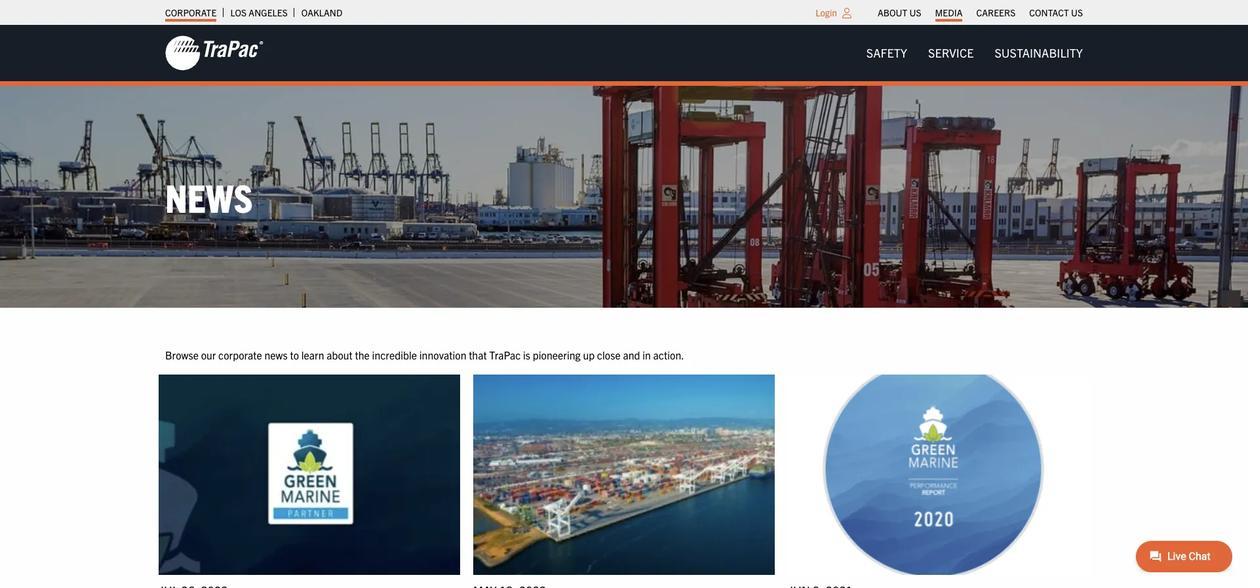 Task type: vqa. For each thing, say whether or not it's contained in the screenshot.
incredible
yes



Task type: locate. For each thing, give the bounding box(es) containing it.
1 horizontal spatial us
[[1071, 7, 1083, 18]]

trapac
[[489, 349, 521, 362]]

0 horizontal spatial us
[[910, 7, 921, 18]]

in
[[643, 349, 651, 362]]

safety
[[866, 45, 907, 60]]

menu bar containing safety
[[856, 40, 1093, 66]]

article
[[159, 375, 460, 589], [473, 375, 775, 589], [788, 375, 1089, 589]]

3 article from the left
[[788, 375, 1089, 589]]

2 horizontal spatial article
[[788, 375, 1089, 589]]

1 vertical spatial menu bar
[[856, 40, 1093, 66]]

2 article from the left
[[473, 375, 775, 589]]

oakland link
[[301, 3, 342, 22]]

0 horizontal spatial article
[[159, 375, 460, 589]]

us right about
[[910, 7, 921, 18]]

us
[[910, 7, 921, 18], [1071, 7, 1083, 18]]

corporate
[[165, 7, 217, 18]]

media link
[[935, 3, 963, 22]]

1 us from the left
[[910, 7, 921, 18]]

sustainability
[[995, 45, 1083, 60]]

action.
[[653, 349, 684, 362]]

us inside the about us link
[[910, 7, 921, 18]]

safety link
[[856, 40, 918, 66]]

menu bar containing about us
[[871, 3, 1090, 22]]

about
[[327, 349, 353, 362]]

browse our corporate news to learn about the incredible innovation that trapac is pioneering up close and in action.
[[165, 349, 684, 362]]

los
[[230, 7, 247, 18]]

2 us from the left
[[1071, 7, 1083, 18]]

oakland
[[301, 7, 342, 18]]

news
[[165, 173, 253, 221]]

careers
[[976, 7, 1016, 18]]

and
[[623, 349, 640, 362]]

us for contact us
[[1071, 7, 1083, 18]]

us right contact
[[1071, 7, 1083, 18]]

menu bar
[[871, 3, 1090, 22], [856, 40, 1093, 66]]

0 vertical spatial menu bar
[[871, 3, 1090, 22]]

menu bar down careers "link"
[[856, 40, 1093, 66]]

careers link
[[976, 3, 1016, 22]]

login link
[[816, 7, 837, 18]]

sustainability link
[[984, 40, 1093, 66]]

menu bar up service
[[871, 3, 1090, 22]]

1 horizontal spatial article
[[473, 375, 775, 589]]

us inside "contact us" link
[[1071, 7, 1083, 18]]

incredible
[[372, 349, 417, 362]]



Task type: describe. For each thing, give the bounding box(es) containing it.
contact
[[1029, 7, 1069, 18]]

about us
[[878, 7, 921, 18]]

news
[[265, 349, 288, 362]]

contact us link
[[1029, 3, 1083, 22]]

browse our corporate news to learn about the incredible innovation that trapac is pioneering up close and in action. main content
[[152, 347, 1096, 589]]

1 article from the left
[[159, 375, 460, 589]]

media
[[935, 7, 963, 18]]

that
[[469, 349, 487, 362]]

service
[[928, 45, 974, 60]]

service link
[[918, 40, 984, 66]]

us for about us
[[910, 7, 921, 18]]

close
[[597, 349, 621, 362]]

pioneering
[[533, 349, 581, 362]]

los angeles
[[230, 7, 288, 18]]

the
[[355, 349, 370, 362]]

our
[[201, 349, 216, 362]]

angeles
[[249, 7, 288, 18]]

light image
[[842, 8, 852, 18]]

innovation
[[419, 349, 466, 362]]

corporate image
[[165, 35, 264, 71]]

login
[[816, 7, 837, 18]]

learn
[[301, 349, 324, 362]]

contact us
[[1029, 7, 1083, 18]]

los angeles link
[[230, 3, 288, 22]]

up
[[583, 349, 595, 362]]

is
[[523, 349, 530, 362]]

about
[[878, 7, 907, 18]]

browse
[[165, 349, 199, 362]]

about us link
[[878, 3, 921, 22]]

to
[[290, 349, 299, 362]]

corporate link
[[165, 3, 217, 22]]

corporate
[[218, 349, 262, 362]]



